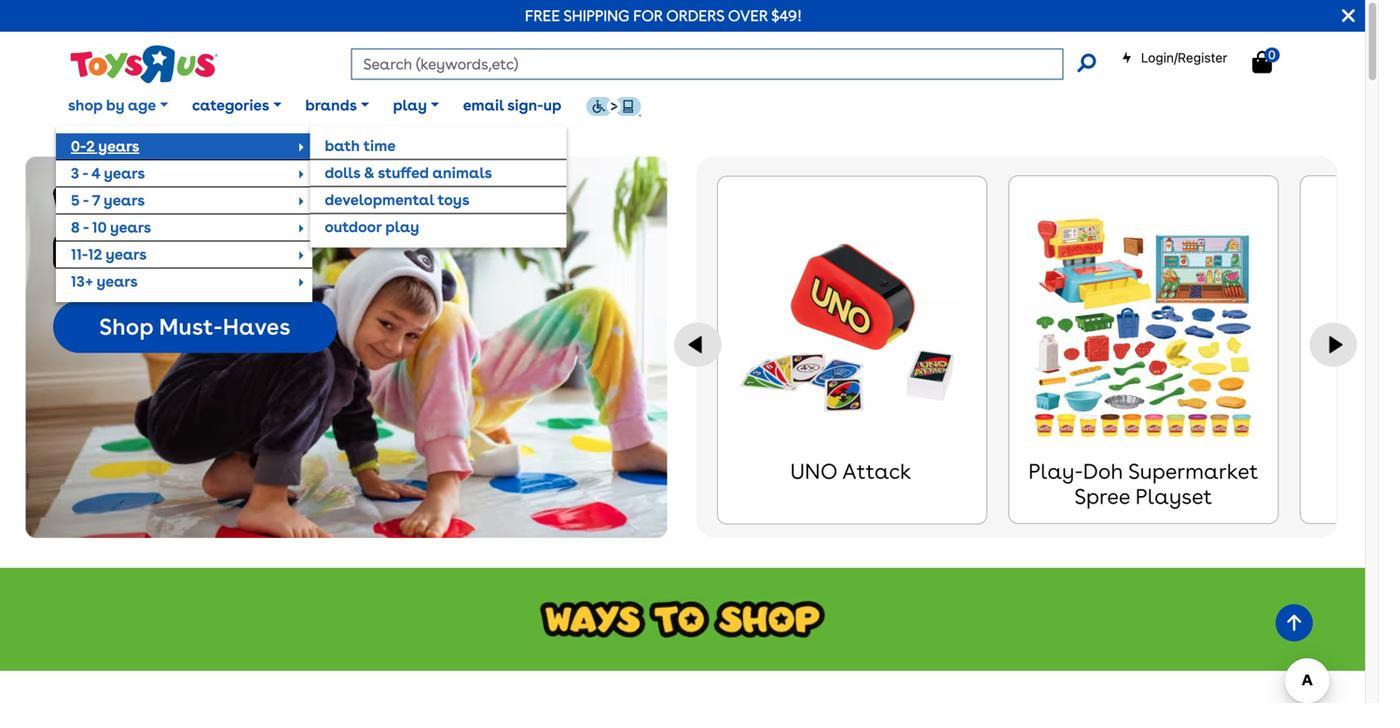Task type: vqa. For each thing, say whether or not it's contained in the screenshot.
second - from the top
yes



Task type: locate. For each thing, give the bounding box(es) containing it.
3 - 4 years 5 - 7 years 8 - 10 years 11-12 years 13+ years
[[71, 164, 151, 290]]

haves
[[223, 313, 291, 341]]

1 vertical spatial play
[[386, 218, 420, 236]]

close button image
[[1343, 6, 1356, 26]]

this icon serves as a link to download the essential accessibility assistive technology app for individuals with physical disabilities. it is featured as part of our commitment to diversity and inclusion. image
[[586, 96, 642, 117]]

categories
[[192, 96, 269, 114]]

years
[[98, 137, 139, 155], [104, 164, 145, 182], [104, 191, 145, 209], [110, 218, 151, 236], [106, 245, 147, 263], [97, 272, 138, 290]]

-
[[83, 164, 88, 182], [83, 191, 89, 209], [83, 218, 89, 236]]

2
[[86, 137, 95, 155]]

8 - 10 years button
[[56, 214, 313, 241]]

13+
[[71, 272, 93, 290]]

outdoor
[[325, 218, 382, 236]]

dolls & stuffed animals link
[[310, 160, 567, 186]]

years right 4
[[104, 164, 145, 182]]

menu bar
[[56, 73, 1366, 302]]

0-2 years button
[[56, 133, 313, 159]]

free shipping for orders over $49! link
[[525, 7, 803, 25]]

over
[[728, 7, 768, 25]]

play down developmental
[[386, 218, 420, 236]]

years right 7
[[104, 191, 145, 209]]

years right '10'
[[110, 218, 151, 236]]

1 vertical spatial -
[[83, 191, 89, 209]]

years inside popup button
[[98, 137, 139, 155]]

developmental
[[325, 191, 434, 209]]

0 vertical spatial -
[[83, 164, 88, 182]]

age
[[128, 96, 156, 114]]

menu bar containing shop by age
[[56, 73, 1366, 302]]

&
[[364, 164, 375, 182]]

animals
[[433, 164, 492, 182]]

years right 2 at the left
[[98, 137, 139, 155]]

play
[[393, 96, 427, 114], [386, 218, 420, 236]]

shopping bag image
[[1253, 51, 1273, 73]]

13+ years button
[[56, 269, 313, 295]]

- right 5
[[83, 191, 89, 209]]

for
[[634, 7, 663, 25]]

11-
[[71, 245, 88, 263]]

shop must-haves
[[99, 313, 291, 341]]

8
[[71, 218, 80, 236]]

- right 3
[[83, 164, 88, 182]]

None search field
[[351, 49, 1097, 80]]

0 vertical spatial play
[[393, 96, 427, 114]]

2 vertical spatial -
[[83, 218, 89, 236]]

toys r us image
[[69, 43, 218, 86]]

11-12 years button
[[56, 242, 313, 268]]

login/register button
[[1122, 49, 1228, 67]]

play up bath time link
[[393, 96, 427, 114]]

- right 8
[[83, 218, 89, 236]]

play inside bath time dolls & stuffed animals developmental toys outdoor play
[[386, 218, 420, 236]]

bath
[[325, 137, 360, 155]]

developmental toys link
[[310, 187, 567, 213]]

categories button
[[180, 82, 294, 129]]



Task type: describe. For each thing, give the bounding box(es) containing it.
go to next image
[[1311, 323, 1358, 367]]

email
[[463, 96, 504, 114]]

shop by age
[[68, 96, 156, 114]]

shop by age button
[[56, 82, 180, 129]]

0 link
[[1253, 47, 1292, 74]]

shipping
[[564, 7, 630, 25]]

twister hero image desktop image
[[26, 157, 668, 538]]

by
[[106, 96, 125, 114]]

play inside 'dropdown button'
[[393, 96, 427, 114]]

4
[[92, 164, 101, 182]]

0-2 years
[[71, 137, 139, 155]]

3 - from the top
[[83, 218, 89, 236]]

10
[[92, 218, 107, 236]]

email sign-up
[[463, 96, 562, 114]]

2 - from the top
[[83, 191, 89, 209]]

shop
[[68, 96, 102, 114]]

ways to shop image
[[0, 568, 1366, 672]]

up
[[544, 96, 562, 114]]

3 - 4 years button
[[56, 160, 313, 186]]

5
[[71, 191, 80, 209]]

Enter Keyword or Item No. search field
[[351, 49, 1064, 80]]

orders
[[667, 7, 725, 25]]

free
[[525, 7, 560, 25]]

$49!
[[772, 7, 803, 25]]

0
[[1269, 47, 1276, 62]]

toys
[[438, 191, 470, 209]]

time
[[364, 137, 396, 155]]

login/register
[[1142, 50, 1228, 65]]

0-
[[71, 137, 86, 155]]

shop-by-age menu
[[56, 125, 567, 302]]

12
[[88, 245, 102, 263]]

shop
[[99, 313, 153, 341]]

sign-
[[508, 96, 544, 114]]

go to previous image
[[675, 323, 722, 367]]

email sign-up link
[[451, 82, 574, 129]]

3
[[71, 164, 79, 182]]

brands button
[[294, 82, 381, 129]]

0-2-years menu
[[310, 125, 567, 248]]

years down 12
[[97, 272, 138, 290]]

free shipping for orders over $49!
[[525, 7, 803, 25]]

stuffed
[[378, 164, 429, 182]]

5 - 7 years button
[[56, 187, 313, 214]]

must-
[[159, 313, 223, 341]]

play button
[[381, 82, 451, 129]]

1 - from the top
[[83, 164, 88, 182]]

7
[[92, 191, 100, 209]]

winter must haves image
[[53, 186, 304, 271]]

bath time dolls & stuffed animals developmental toys outdoor play
[[325, 137, 492, 236]]

years right 12
[[106, 245, 147, 263]]

brands
[[306, 96, 357, 114]]

bath time link
[[310, 133, 567, 159]]

dolls
[[325, 164, 361, 182]]

outdoor play link
[[310, 214, 567, 240]]



